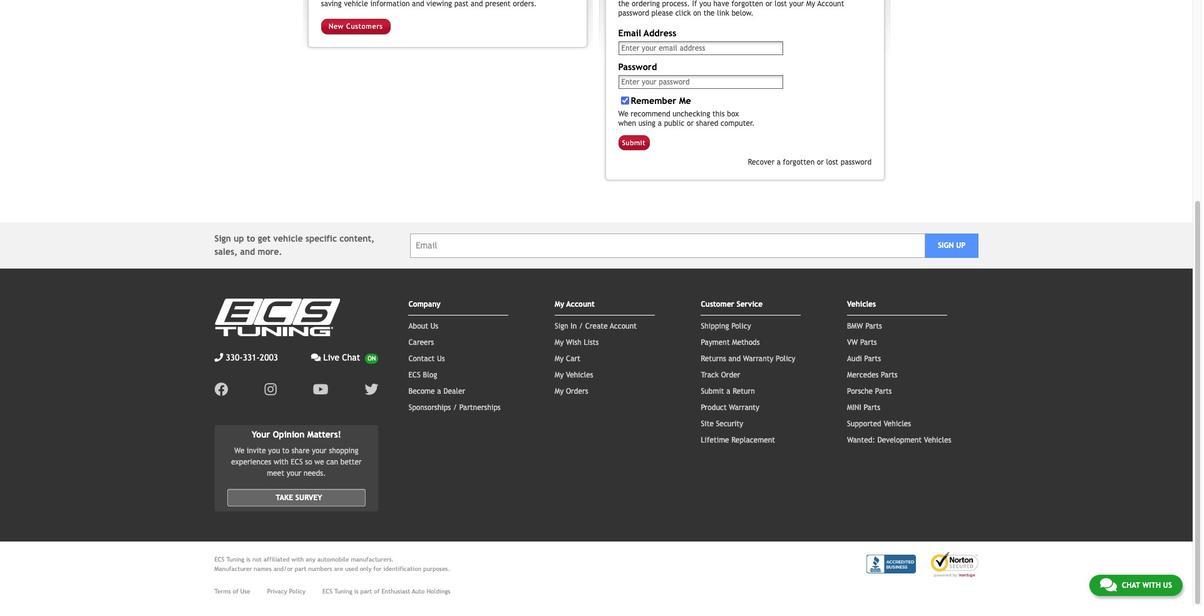 Task type: vqa. For each thing, say whether or not it's contained in the screenshot.
the rightmost the We
yes



Task type: locate. For each thing, give the bounding box(es) containing it.
or left lost in the right of the page
[[817, 158, 824, 167]]

your right meet
[[287, 469, 301, 478]]

0 horizontal spatial is
[[246, 556, 251, 563]]

up inside "sign up to get vehicle specific content, sales, and more."
[[234, 234, 244, 244]]

1 horizontal spatial tuning
[[334, 588, 352, 595]]

my left orders
[[555, 387, 564, 396]]

to
[[247, 234, 255, 244], [282, 447, 289, 455]]

address
[[644, 27, 677, 38]]

my vehicles
[[555, 371, 594, 380]]

part inside ecs tuning is not affiliated with any automobile manufacturers. manufacturer names and/or part numbers are used only for identification purposes.
[[295, 566, 306, 573]]

and up order
[[729, 355, 741, 364]]

to right the you
[[282, 447, 289, 455]]

1 horizontal spatial we
[[618, 109, 629, 118]]

my for my account
[[555, 300, 564, 309]]

0 horizontal spatial your
[[287, 469, 301, 478]]

warranty down methods
[[743, 355, 774, 364]]

1 vertical spatial we
[[234, 447, 245, 455]]

identification
[[384, 566, 421, 573]]

ecs left so
[[291, 458, 303, 467]]

vehicle
[[273, 234, 303, 244]]

for
[[374, 566, 382, 573]]

sign for sign up to get vehicle specific content, sales, and more.
[[215, 234, 231, 244]]

of left use
[[233, 588, 239, 595]]

ecs inside ecs tuning is not affiliated with any automobile manufacturers. manufacturer names and/or part numbers are used only for identification purposes.
[[215, 556, 225, 563]]

my left the "cart"
[[555, 355, 564, 364]]

a for recover a forgotten or lost password
[[777, 158, 781, 167]]

twitter logo image
[[365, 383, 379, 397]]

0 horizontal spatial account
[[567, 300, 595, 309]]

up
[[234, 234, 244, 244], [956, 241, 966, 250]]

warranty down return
[[729, 404, 760, 412]]

1 vertical spatial tuning
[[334, 588, 352, 595]]

affiliated
[[264, 556, 290, 563]]

ecs left blog
[[409, 371, 421, 380]]

ecs
[[409, 371, 421, 380], [291, 458, 303, 467], [215, 556, 225, 563], [322, 588, 333, 595]]

customer service
[[701, 300, 763, 309]]

sign inside "sign up to get vehicle specific content, sales, and more."
[[215, 234, 231, 244]]

0 horizontal spatial policy
[[289, 588, 306, 595]]

comments image inside live chat link
[[311, 354, 321, 362]]

and inside "sign up to get vehicle specific content, sales, and more."
[[240, 247, 255, 257]]

0 horizontal spatial with
[[274, 458, 289, 467]]

2 vertical spatial with
[[1143, 581, 1161, 590]]

3 my from the top
[[555, 355, 564, 364]]

1 vertical spatial with
[[292, 556, 304, 563]]

comments image inside chat with us link
[[1100, 577, 1117, 592]]

my wish lists
[[555, 338, 599, 347]]

ecs blog
[[409, 371, 437, 380]]

company
[[409, 300, 441, 309]]

0 horizontal spatial comments image
[[311, 354, 321, 362]]

1 vertical spatial chat
[[1122, 581, 1141, 590]]

take
[[276, 494, 293, 502]]

a left dealer
[[437, 387, 441, 396]]

/ right in on the left bottom
[[579, 322, 583, 331]]

sign up button
[[926, 234, 979, 258]]

is inside ecs tuning is not affiliated with any automobile manufacturers. manufacturer names and/or part numbers are used only for identification purposes.
[[246, 556, 251, 563]]

0 vertical spatial part
[[295, 566, 306, 573]]

numbers
[[308, 566, 332, 573]]

of
[[233, 588, 239, 595], [374, 588, 380, 595]]

lost
[[826, 158, 839, 167]]

1 vertical spatial account
[[610, 322, 637, 331]]

comments image
[[311, 354, 321, 362], [1100, 577, 1117, 592]]

wish
[[566, 338, 582, 347]]

1 horizontal spatial sign
[[555, 322, 569, 331]]

1 horizontal spatial policy
[[732, 322, 751, 331]]

0 horizontal spatial sign
[[215, 234, 231, 244]]

1 horizontal spatial to
[[282, 447, 289, 455]]

about us
[[409, 322, 439, 331]]

and right sales,
[[240, 247, 255, 257]]

0 vertical spatial /
[[579, 322, 583, 331]]

sign inside button
[[938, 241, 954, 250]]

audi parts
[[847, 355, 881, 364]]

wanted: development vehicles
[[847, 436, 952, 445]]

my left "wish"
[[555, 338, 564, 347]]

my account
[[555, 300, 595, 309]]

parts down mercedes parts link
[[875, 387, 892, 396]]

audi
[[847, 355, 862, 364]]

330-331-2003
[[226, 353, 278, 363]]

comments image left chat with us
[[1100, 577, 1117, 592]]

a right using
[[658, 119, 662, 128]]

0 horizontal spatial of
[[233, 588, 239, 595]]

we up experiences
[[234, 447, 245, 455]]

sponsorships / partnerships link
[[409, 404, 501, 412]]

0 vertical spatial comments image
[[311, 354, 321, 362]]

None submit
[[618, 135, 650, 150]]

a right recover
[[777, 158, 781, 167]]

facebook logo image
[[215, 383, 228, 397]]

tuning for not
[[226, 556, 244, 563]]

to left get
[[247, 234, 255, 244]]

my vehicles link
[[555, 371, 594, 380]]

0 vertical spatial or
[[687, 119, 694, 128]]

your
[[312, 447, 327, 455], [287, 469, 301, 478]]

my up the 'my wish lists' link
[[555, 300, 564, 309]]

/ down dealer
[[453, 404, 457, 412]]

audi parts link
[[847, 355, 881, 364]]

ecs up manufacturer
[[215, 556, 225, 563]]

parts for mercedes parts
[[881, 371, 898, 380]]

1 vertical spatial your
[[287, 469, 301, 478]]

about us link
[[409, 322, 439, 331]]

0 vertical spatial to
[[247, 234, 255, 244]]

0 vertical spatial tuning
[[226, 556, 244, 563]]

are
[[334, 566, 343, 573]]

account right create
[[610, 322, 637, 331]]

1 my from the top
[[555, 300, 564, 309]]

we inside we recommend unchecking this box when using a public or shared computer.
[[618, 109, 629, 118]]

0 horizontal spatial tuning
[[226, 556, 244, 563]]

2 vertical spatial policy
[[289, 588, 306, 595]]

get
[[258, 234, 271, 244]]

1 horizontal spatial or
[[817, 158, 824, 167]]

is left not
[[246, 556, 251, 563]]

0 horizontal spatial up
[[234, 234, 244, 244]]

your up we
[[312, 447, 327, 455]]

porsche parts
[[847, 387, 892, 396]]

tuning inside ecs tuning is not affiliated with any automobile manufacturers. manufacturer names and/or part numbers are used only for identification purposes.
[[226, 556, 244, 563]]

live
[[324, 353, 340, 363]]

part down the only
[[360, 588, 372, 595]]

we inside we invite you to share your shopping experiences with ecs so we can better meet your needs.
[[234, 447, 245, 455]]

0 vertical spatial account
[[567, 300, 595, 309]]

0 horizontal spatial or
[[687, 119, 694, 128]]

mercedes parts link
[[847, 371, 898, 380]]

mini parts link
[[847, 404, 881, 412]]

1 horizontal spatial with
[[292, 556, 304, 563]]

tuning for part
[[334, 588, 352, 595]]

us for contact us
[[437, 355, 445, 364]]

0 vertical spatial us
[[431, 322, 439, 331]]

meet
[[267, 469, 284, 478]]

my orders link
[[555, 387, 588, 396]]

/
[[579, 322, 583, 331], [453, 404, 457, 412]]

account up in on the left bottom
[[567, 300, 595, 309]]

1 horizontal spatial /
[[579, 322, 583, 331]]

warranty
[[743, 355, 774, 364], [729, 404, 760, 412]]

we
[[618, 109, 629, 118], [234, 447, 245, 455]]

parts up mercedes parts link
[[865, 355, 881, 364]]

2 my from the top
[[555, 338, 564, 347]]

my down my cart
[[555, 371, 564, 380]]

comments image left live
[[311, 354, 321, 362]]

purposes.
[[423, 566, 450, 573]]

automobile
[[317, 556, 349, 563]]

1 vertical spatial to
[[282, 447, 289, 455]]

Email Address email field
[[618, 41, 783, 55]]

1 vertical spatial part
[[360, 588, 372, 595]]

5 my from the top
[[555, 387, 564, 396]]

331-
[[243, 353, 260, 363]]

parts right vw
[[860, 338, 877, 347]]

with
[[274, 458, 289, 467], [292, 556, 304, 563], [1143, 581, 1161, 590]]

shopping
[[329, 447, 359, 455]]

parts down porsche parts
[[864, 404, 881, 412]]

2 horizontal spatial sign
[[938, 241, 954, 250]]

remember
[[631, 95, 677, 106]]

to inside we invite you to share your shopping experiences with ecs so we can better meet your needs.
[[282, 447, 289, 455]]

0 horizontal spatial part
[[295, 566, 306, 573]]

phone image
[[215, 354, 223, 362]]

1 horizontal spatial is
[[354, 588, 359, 595]]

1 vertical spatial policy
[[776, 355, 796, 364]]

take survey link
[[227, 489, 366, 507]]

my wish lists link
[[555, 338, 599, 347]]

4 my from the top
[[555, 371, 564, 380]]

and/or
[[274, 566, 293, 573]]

1 horizontal spatial of
[[374, 588, 380, 595]]

my for my orders
[[555, 387, 564, 396]]

public
[[664, 119, 685, 128]]

sponsorships / partnerships
[[409, 404, 501, 412]]

youtube logo image
[[313, 383, 328, 397]]

my for my vehicles
[[555, 371, 564, 380]]

0 horizontal spatial /
[[453, 404, 457, 412]]

up inside button
[[956, 241, 966, 250]]

we up when
[[618, 109, 629, 118]]

tuning down are at the bottom
[[334, 588, 352, 595]]

1 vertical spatial and
[[729, 355, 741, 364]]

1 horizontal spatial part
[[360, 588, 372, 595]]

privacy
[[267, 588, 287, 595]]

contact us
[[409, 355, 445, 364]]

0 horizontal spatial chat
[[342, 353, 360, 363]]

0 vertical spatial we
[[618, 109, 629, 118]]

parts up porsche parts
[[881, 371, 898, 380]]

sign for sign up
[[938, 241, 954, 250]]

0 vertical spatial and
[[240, 247, 255, 257]]

sign up
[[938, 241, 966, 250]]

my for my cart
[[555, 355, 564, 364]]

supported vehicles link
[[847, 420, 911, 429]]

forgotten
[[783, 158, 815, 167]]

1 vertical spatial comments image
[[1100, 577, 1117, 592]]

1 horizontal spatial up
[[956, 241, 966, 250]]

1 vertical spatial warranty
[[729, 404, 760, 412]]

is
[[246, 556, 251, 563], [354, 588, 359, 595]]

porsche
[[847, 387, 873, 396]]

new customers link
[[321, 19, 391, 34]]

dealer
[[444, 387, 465, 396]]

1 vertical spatial us
[[437, 355, 445, 364]]

take survey
[[276, 494, 322, 502]]

of left "enthusiast"
[[374, 588, 380, 595]]

customers
[[346, 22, 383, 31]]

1 vertical spatial is
[[354, 588, 359, 595]]

1 horizontal spatial account
[[610, 322, 637, 331]]

tuning up manufacturer
[[226, 556, 244, 563]]

shipping policy link
[[701, 322, 751, 331]]

parts for porsche parts
[[875, 387, 892, 396]]

0 horizontal spatial and
[[240, 247, 255, 257]]

0 horizontal spatial to
[[247, 234, 255, 244]]

0 vertical spatial is
[[246, 556, 251, 563]]

returns and warranty policy
[[701, 355, 796, 364]]

instagram logo image
[[265, 383, 277, 397]]

1 horizontal spatial comments image
[[1100, 577, 1117, 592]]

0 vertical spatial policy
[[732, 322, 751, 331]]

1 horizontal spatial your
[[312, 447, 327, 455]]

2 horizontal spatial with
[[1143, 581, 1161, 590]]

part down any
[[295, 566, 306, 573]]

is down used
[[354, 588, 359, 595]]

parts for vw parts
[[860, 338, 877, 347]]

0 vertical spatial your
[[312, 447, 327, 455]]

site security
[[701, 420, 744, 429]]

this
[[713, 109, 725, 118]]

sign
[[215, 234, 231, 244], [938, 241, 954, 250], [555, 322, 569, 331]]

1 of from the left
[[233, 588, 239, 595]]

a left return
[[727, 387, 731, 396]]

with inside ecs tuning is not affiliated with any automobile manufacturers. manufacturer names and/or part numbers are used only for identification purposes.
[[292, 556, 304, 563]]

chat with us
[[1122, 581, 1172, 590]]

0 horizontal spatial we
[[234, 447, 245, 455]]

ecs down numbers
[[322, 588, 333, 595]]

2 horizontal spatial policy
[[776, 355, 796, 364]]

new
[[329, 22, 344, 31]]

0 vertical spatial with
[[274, 458, 289, 467]]

recover a forgotten or lost password
[[748, 158, 872, 167]]

or down unchecking
[[687, 119, 694, 128]]

parts right bmw at the bottom of page
[[866, 322, 882, 331]]



Task type: describe. For each thing, give the bounding box(es) containing it.
partnerships
[[460, 404, 501, 412]]

lifetime replacement
[[701, 436, 775, 445]]

ecs for ecs blog
[[409, 371, 421, 380]]

site
[[701, 420, 714, 429]]

a inside we recommend unchecking this box when using a public or shared computer.
[[658, 119, 662, 128]]

service
[[737, 300, 763, 309]]

development
[[878, 436, 922, 445]]

330-331-2003 link
[[215, 352, 278, 365]]

is for part
[[354, 588, 359, 595]]

a for become a dealer
[[437, 387, 441, 396]]

ecs for ecs tuning is part of enthusiast auto holdings
[[322, 588, 333, 595]]

0 vertical spatial chat
[[342, 353, 360, 363]]

comments image for live
[[311, 354, 321, 362]]

contact us link
[[409, 355, 445, 364]]

bmw
[[847, 322, 863, 331]]

bmw parts link
[[847, 322, 882, 331]]

opinion
[[273, 430, 305, 440]]

Email email field
[[410, 234, 926, 258]]

we for we recommend unchecking this box when using a public or shared computer.
[[618, 109, 629, 118]]

my orders
[[555, 387, 588, 396]]

privacy policy link
[[267, 587, 306, 596]]

email
[[618, 27, 642, 38]]

only
[[360, 566, 372, 573]]

product
[[701, 404, 727, 412]]

ecs inside we invite you to share your shopping experiences with ecs so we can better meet your needs.
[[291, 458, 303, 467]]

ecs blog link
[[409, 371, 437, 380]]

enthusiast
[[382, 588, 410, 595]]

specific
[[306, 234, 337, 244]]

parts for bmw parts
[[866, 322, 882, 331]]

policy for privacy policy
[[289, 588, 306, 595]]

my cart
[[555, 355, 581, 364]]

2003
[[260, 353, 278, 363]]

product warranty link
[[701, 404, 760, 412]]

policy for shipping policy
[[732, 322, 751, 331]]

a for submit a return
[[727, 387, 731, 396]]

using
[[639, 119, 656, 128]]

mercedes parts
[[847, 371, 898, 380]]

more.
[[258, 247, 282, 257]]

manufacturers.
[[351, 556, 394, 563]]

auto
[[412, 588, 425, 595]]

ecs tuning is part of enthusiast auto holdings
[[322, 588, 450, 595]]

terms
[[215, 588, 231, 595]]

parts for audi parts
[[865, 355, 881, 364]]

up for sign up
[[956, 241, 966, 250]]

is for not
[[246, 556, 251, 563]]

or inside we recommend unchecking this box when using a public or shared computer.
[[687, 119, 694, 128]]

shipping policy
[[701, 322, 751, 331]]

mercedes
[[847, 371, 879, 380]]

porsche parts link
[[847, 387, 892, 396]]

vw
[[847, 338, 858, 347]]

ecs for ecs tuning is not affiliated with any automobile manufacturers. manufacturer names and/or part numbers are used only for identification purposes.
[[215, 556, 225, 563]]

can
[[327, 458, 338, 467]]

shipping
[[701, 322, 729, 331]]

track order
[[701, 371, 741, 380]]

sign for sign in / create account
[[555, 322, 569, 331]]

cart
[[566, 355, 581, 364]]

vehicles right development
[[924, 436, 952, 445]]

Password password field
[[618, 75, 783, 89]]

up for sign up to get vehicle specific content, sales, and more.
[[234, 234, 244, 244]]

names
[[254, 566, 272, 573]]

create
[[585, 322, 608, 331]]

2 of from the left
[[374, 588, 380, 595]]

2 vertical spatial us
[[1163, 581, 1172, 590]]

1 vertical spatial or
[[817, 158, 824, 167]]

computer.
[[721, 119, 755, 128]]

track order link
[[701, 371, 741, 380]]

better
[[341, 458, 362, 467]]

holdings
[[427, 588, 450, 595]]

customer
[[701, 300, 735, 309]]

used
[[345, 566, 358, 573]]

0 vertical spatial warranty
[[743, 355, 774, 364]]

1 vertical spatial /
[[453, 404, 457, 412]]

replacement
[[732, 436, 775, 445]]

supported vehicles
[[847, 420, 911, 429]]

not
[[253, 556, 262, 563]]

1 horizontal spatial and
[[729, 355, 741, 364]]

with inside we invite you to share your shopping experiences with ecs so we can better meet your needs.
[[274, 458, 289, 467]]

vehicles up 'bmw parts'
[[847, 300, 876, 309]]

Remember Me checkbox
[[621, 97, 629, 105]]

recommend
[[631, 109, 671, 118]]

careers
[[409, 338, 434, 347]]

to inside "sign up to get vehicle specific content, sales, and more."
[[247, 234, 255, 244]]

manufacturer
[[215, 566, 252, 573]]

submit a return
[[701, 387, 755, 396]]

become
[[409, 387, 435, 396]]

you
[[268, 447, 280, 455]]

password
[[618, 61, 657, 72]]

mini parts
[[847, 404, 881, 412]]

vw parts link
[[847, 338, 877, 347]]

about
[[409, 322, 428, 331]]

payment
[[701, 338, 730, 347]]

vw parts
[[847, 338, 877, 347]]

survey
[[296, 494, 322, 502]]

take survey button
[[227, 489, 366, 507]]

sign up to get vehicle specific content, sales, and more.
[[215, 234, 375, 257]]

wanted:
[[847, 436, 875, 445]]

parts for mini parts
[[864, 404, 881, 412]]

we for we invite you to share your shopping experiences with ecs so we can better meet your needs.
[[234, 447, 245, 455]]

we recommend unchecking this box when using a public or shared computer.
[[618, 109, 755, 128]]

shared
[[696, 119, 719, 128]]

comments image for chat
[[1100, 577, 1117, 592]]

ecs tuning image
[[215, 299, 340, 337]]

contact
[[409, 355, 435, 364]]

order
[[721, 371, 741, 380]]

password
[[841, 158, 872, 167]]

recover
[[748, 158, 775, 167]]

vehicles up wanted: development vehicles link
[[884, 420, 911, 429]]

vehicles up orders
[[566, 371, 594, 380]]

us for about us
[[431, 322, 439, 331]]

1 horizontal spatial chat
[[1122, 581, 1141, 590]]

orders
[[566, 387, 588, 396]]

your
[[252, 430, 270, 440]]

payment methods link
[[701, 338, 760, 347]]

use
[[240, 588, 250, 595]]

returns
[[701, 355, 726, 364]]

we
[[315, 458, 324, 467]]

330-
[[226, 353, 243, 363]]

return
[[733, 387, 755, 396]]

my for my wish lists
[[555, 338, 564, 347]]

sponsorships
[[409, 404, 451, 412]]



